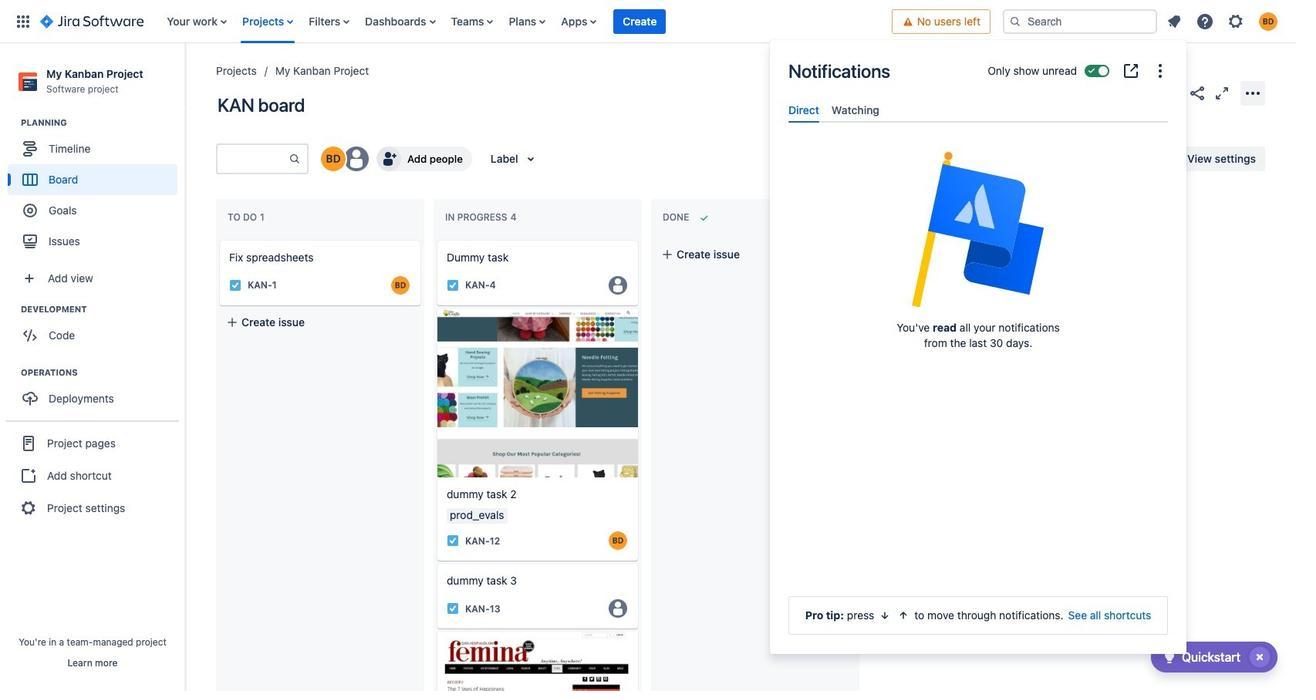 Task type: vqa. For each thing, say whether or not it's contained in the screenshot.
Primary element
yes



Task type: describe. For each thing, give the bounding box(es) containing it.
open notifications in a new tab image
[[1122, 62, 1141, 80]]

heading for development image group
[[21, 303, 184, 316]]

create issue image
[[209, 230, 228, 249]]

1 horizontal spatial list
[[1161, 7, 1288, 35]]

dismiss quickstart image
[[1248, 645, 1273, 670]]

sidebar navigation image
[[168, 62, 202, 93]]

Search this board text field
[[218, 145, 289, 173]]

appswitcher icon image
[[14, 12, 32, 30]]

operations image
[[2, 364, 21, 382]]

1 vertical spatial task image
[[447, 535, 459, 548]]

help image
[[1196, 12, 1215, 30]]

task image
[[447, 279, 459, 292]]

Search field
[[1003, 9, 1158, 34]]

group for operations image
[[8, 367, 184, 419]]

search image
[[1010, 15, 1022, 27]]



Task type: locate. For each thing, give the bounding box(es) containing it.
check image
[[1161, 648, 1179, 667]]

task image
[[229, 279, 242, 292], [447, 535, 459, 548], [447, 603, 459, 615]]

jira software image
[[40, 12, 144, 30], [40, 12, 144, 30]]

notifications image
[[1166, 12, 1184, 30]]

dialog
[[770, 40, 1187, 655]]

planning image
[[2, 114, 21, 132]]

development image
[[2, 300, 21, 319]]

0 vertical spatial task image
[[229, 279, 242, 292]]

2 heading from the top
[[21, 303, 184, 316]]

0 vertical spatial heading
[[21, 117, 184, 129]]

None search field
[[1003, 9, 1158, 34]]

enter full screen image
[[1213, 84, 1232, 102]]

goal image
[[23, 204, 37, 218]]

1 vertical spatial heading
[[21, 303, 184, 316]]

arrow down image
[[879, 610, 892, 622]]

primary element
[[9, 0, 892, 43]]

tab panel
[[783, 123, 1175, 137]]

3 heading from the top
[[21, 367, 184, 379]]

list
[[159, 0, 892, 43], [1161, 7, 1288, 35]]

settings image
[[1227, 12, 1246, 30]]

your profile and settings image
[[1260, 12, 1278, 30]]

1 heading from the top
[[21, 117, 184, 129]]

tab list
[[783, 97, 1175, 123]]

more image
[[1152, 62, 1170, 80]]

arrow up image
[[898, 610, 910, 622]]

banner
[[0, 0, 1297, 43]]

list item
[[614, 0, 666, 43]]

star kan board image
[[1164, 84, 1183, 102]]

heading for group for planning icon
[[21, 117, 184, 129]]

more actions image
[[1244, 84, 1263, 102]]

heading for group related to operations image
[[21, 367, 184, 379]]

0 horizontal spatial list
[[159, 0, 892, 43]]

add people image
[[380, 150, 398, 168]]

heading
[[21, 117, 184, 129], [21, 303, 184, 316], [21, 367, 184, 379]]

to do element
[[228, 212, 268, 223]]

2 vertical spatial heading
[[21, 367, 184, 379]]

sidebar element
[[0, 43, 185, 692]]

import image
[[980, 150, 999, 168]]

group
[[8, 117, 184, 262], [8, 303, 184, 356], [8, 367, 184, 419], [6, 421, 179, 530]]

group for development image
[[8, 303, 184, 356]]

in progress element
[[445, 212, 520, 223]]

2 vertical spatial task image
[[447, 603, 459, 615]]

group for planning icon
[[8, 117, 184, 262]]



